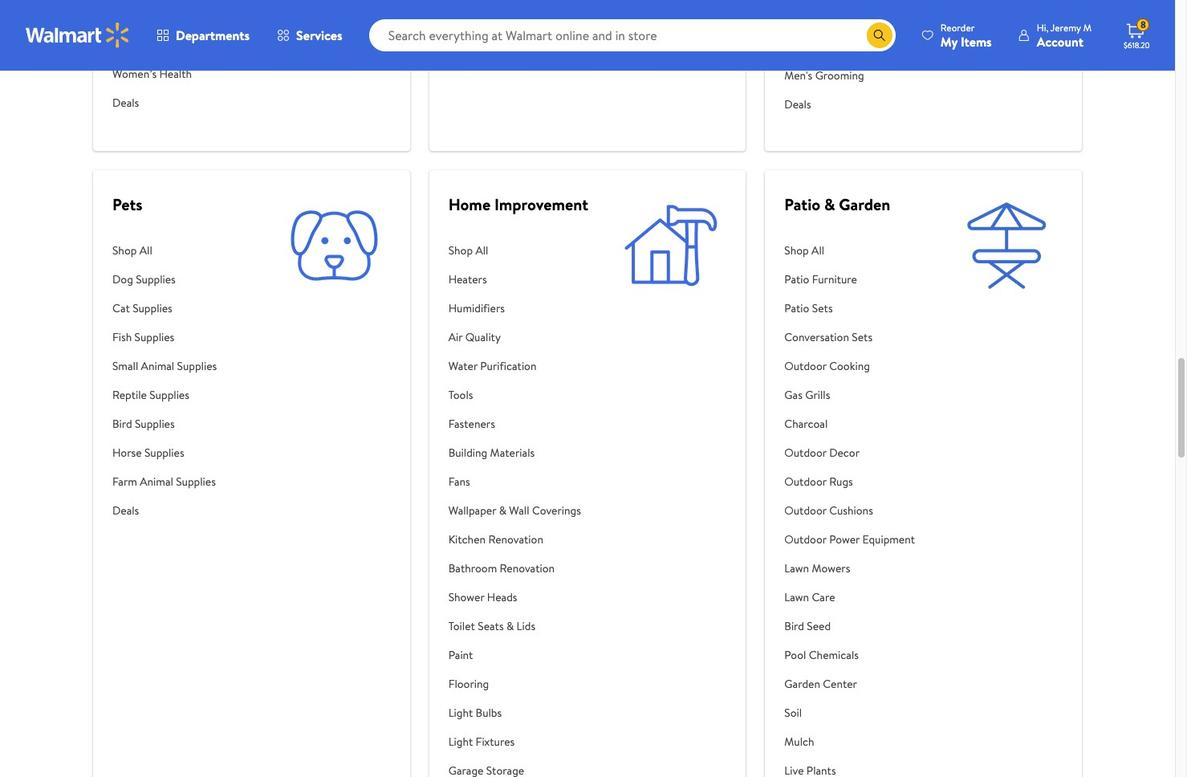 Task type: describe. For each thing, give the bounding box(es) containing it.
services
[[296, 27, 343, 44]]

garden center
[[785, 676, 858, 692]]

deals link down farm animal supplies
[[112, 496, 217, 525]]

home health care
[[112, 8, 203, 24]]

bathroom renovation
[[449, 561, 555, 577]]

shower heads
[[449, 590, 518, 606]]

account
[[1038, 33, 1084, 50]]

women's health link
[[112, 59, 278, 88]]

& for patio & garden
[[825, 194, 836, 215]]

pets link
[[112, 194, 143, 215]]

cooking
[[830, 358, 871, 374]]

shop for pets
[[112, 243, 137, 259]]

patio sets
[[785, 300, 833, 316]]

pool chemicals link
[[785, 641, 916, 670]]

supplies for cat supplies
[[133, 300, 173, 316]]

cat supplies
[[112, 300, 173, 316]]

walmart image
[[26, 22, 130, 48]]

dog supplies link
[[112, 265, 217, 294]]

light bulbs
[[449, 705, 502, 721]]

supplies down fish supplies link
[[177, 358, 217, 374]]

bird supplies
[[112, 416, 175, 432]]

dog supplies
[[112, 271, 176, 288]]

fixtures
[[476, 734, 515, 750]]

light fixtures
[[449, 734, 515, 750]]

chemicals
[[809, 647, 859, 663]]

renovation for bathroom renovation
[[500, 561, 555, 577]]

patio furniture link
[[785, 265, 916, 294]]

equipment
[[863, 532, 916, 548]]

Walmart Site-Wide search field
[[369, 19, 896, 51]]

bird supplies link
[[112, 410, 217, 439]]

renovation for kitchen renovation
[[489, 532, 544, 548]]

& left lids
[[507, 618, 514, 635]]

outdoor rugs
[[785, 474, 854, 490]]

women's
[[112, 66, 157, 82]]

mowers
[[812, 561, 851, 577]]

home for home improvement
[[449, 194, 491, 215]]

8
[[1141, 18, 1147, 31]]

supplies for reptile supplies
[[150, 387, 189, 403]]

heaters
[[449, 271, 487, 288]]

hi,
[[1038, 20, 1049, 34]]

fish supplies link
[[112, 323, 217, 352]]

deals link for women's health
[[112, 88, 278, 117]]

& right tech
[[846, 10, 854, 26]]

coverings
[[532, 503, 582, 519]]

shop all link for home improvement
[[449, 236, 599, 265]]

garden center link
[[785, 670, 916, 699]]

wall
[[509, 503, 530, 519]]

water
[[449, 358, 478, 374]]

reptile
[[112, 387, 147, 403]]

heaters link
[[449, 265, 599, 294]]

digestive health link
[[112, 31, 278, 59]]

wallpaper & wall coverings
[[449, 503, 582, 519]]

departments
[[176, 27, 250, 44]]

humidifiers link
[[449, 294, 599, 323]]

improvement
[[495, 194, 589, 215]]

tech
[[821, 10, 844, 26]]

beauty tech & tools link
[[785, 3, 908, 32]]

reptile supplies
[[112, 387, 189, 403]]

care inside 'link'
[[812, 590, 836, 606]]

outdoor for outdoor rugs
[[785, 474, 827, 490]]

bird for bird seed
[[785, 618, 805, 635]]

deals for women's health
[[112, 95, 139, 111]]

fish
[[112, 329, 132, 345]]

bath & body link
[[785, 32, 908, 61]]

reptile supplies link
[[112, 381, 217, 410]]

conversation sets link
[[785, 323, 916, 352]]

building
[[449, 445, 488, 461]]

supplies for bird supplies
[[135, 416, 175, 432]]

flooring
[[449, 676, 489, 692]]

farm animal supplies
[[112, 474, 216, 490]]

& for wallpaper & wall coverings
[[499, 503, 507, 519]]

patio & garden
[[785, 194, 891, 215]]

all for home improvement
[[476, 243, 489, 259]]

health for women's
[[159, 66, 192, 82]]

kitchen renovation
[[449, 532, 544, 548]]

lawn care link
[[785, 583, 916, 612]]

tools inside tools link
[[449, 387, 473, 403]]

bird seed
[[785, 618, 831, 635]]

reorder my items
[[941, 20, 993, 50]]

purification
[[481, 358, 537, 374]]

shower
[[449, 590, 485, 606]]

building materials
[[449, 445, 535, 461]]

light fixtures link
[[449, 728, 599, 757]]

outdoor cushions link
[[785, 496, 916, 525]]

power
[[830, 532, 860, 548]]

bird seed link
[[785, 612, 916, 641]]

men's grooming link
[[785, 61, 908, 90]]

Search search field
[[369, 19, 896, 51]]

conversation sets
[[785, 329, 873, 345]]

& for bath & body
[[810, 39, 818, 55]]

outdoor for outdoor cooking
[[785, 358, 827, 374]]

fasteners link
[[449, 410, 599, 439]]

patio for patio & garden
[[785, 194, 821, 215]]

toilet seats & lids
[[449, 618, 536, 635]]

1 vertical spatial garden
[[785, 676, 821, 692]]

kitchen renovation link
[[449, 525, 599, 554]]

supplies for fish supplies
[[135, 329, 175, 345]]

bathroom
[[449, 561, 497, 577]]

outdoor for outdoor cushions
[[785, 503, 827, 519]]

home health care link
[[112, 2, 278, 31]]

0 vertical spatial care
[[180, 8, 203, 24]]

lawn care
[[785, 590, 836, 606]]

building materials link
[[449, 439, 599, 467]]

health for digestive
[[161, 37, 193, 53]]

tools link
[[449, 381, 599, 410]]

deals for men's grooming
[[785, 96, 812, 112]]



Task type: locate. For each thing, give the bounding box(es) containing it.
home for home health care
[[112, 8, 142, 24]]

deals down farm
[[112, 503, 139, 519]]

0 vertical spatial animal
[[141, 358, 174, 374]]

patio inside 'link'
[[785, 271, 810, 288]]

&
[[846, 10, 854, 26], [810, 39, 818, 55], [825, 194, 836, 215], [499, 503, 507, 519], [507, 618, 514, 635]]

sets down patio sets link
[[852, 329, 873, 345]]

garden up patio furniture 'link'
[[840, 194, 891, 215]]

shop for home improvement
[[449, 243, 473, 259]]

2 all from the left
[[476, 243, 489, 259]]

1 patio from the top
[[785, 194, 821, 215]]

2 patio from the top
[[785, 271, 810, 288]]

pets
[[112, 194, 143, 215]]

0 horizontal spatial tools
[[449, 387, 473, 403]]

2 vertical spatial health
[[159, 66, 192, 82]]

bird for bird supplies
[[112, 416, 132, 432]]

deals down men's
[[785, 96, 812, 112]]

health down digestive health link
[[159, 66, 192, 82]]

0 vertical spatial bird
[[112, 416, 132, 432]]

supplies down dog supplies
[[133, 300, 173, 316]]

animal for small
[[141, 358, 174, 374]]

3 patio from the top
[[785, 300, 810, 316]]

bird up the horse
[[112, 416, 132, 432]]

1 horizontal spatial tools
[[856, 10, 881, 26]]

pool chemicals
[[785, 647, 859, 663]]

shop for patio & garden
[[785, 243, 809, 259]]

deals down women's
[[112, 95, 139, 111]]

flooring link
[[449, 670, 599, 699]]

1 horizontal spatial home
[[449, 194, 491, 215]]

outdoor down outdoor rugs
[[785, 503, 827, 519]]

lawn up lawn care
[[785, 561, 810, 577]]

deals link for men's grooming
[[785, 90, 908, 119]]

1 vertical spatial health
[[161, 37, 193, 53]]

0 horizontal spatial care
[[180, 8, 203, 24]]

garden down pool in the right bottom of the page
[[785, 676, 821, 692]]

shop up "heaters"
[[449, 243, 473, 259]]

deals link
[[112, 88, 278, 117], [785, 90, 908, 119], [112, 496, 217, 525]]

care up the seed
[[812, 590, 836, 606]]

shop up "patio furniture"
[[785, 243, 809, 259]]

light inside light bulbs link
[[449, 705, 473, 721]]

cat supplies link
[[112, 294, 217, 323]]

all up "patio furniture"
[[812, 243, 825, 259]]

outdoor decor
[[785, 445, 860, 461]]

renovation up shower heads link
[[500, 561, 555, 577]]

shop all for pets
[[112, 243, 152, 259]]

hi, jeremy m account
[[1038, 20, 1092, 50]]

1 vertical spatial lawn
[[785, 590, 810, 606]]

sets down "patio furniture"
[[813, 300, 833, 316]]

heads
[[487, 590, 518, 606]]

1 outdoor from the top
[[785, 358, 827, 374]]

mulch
[[785, 734, 815, 750]]

materials
[[490, 445, 535, 461]]

wallpaper & wall coverings link
[[449, 496, 599, 525]]

patio up conversation
[[785, 300, 810, 316]]

fasteners
[[449, 416, 495, 432]]

search icon image
[[874, 29, 887, 42]]

supplies down reptile supplies
[[135, 416, 175, 432]]

charcoal link
[[785, 410, 916, 439]]

health up digestive health
[[145, 8, 177, 24]]

light down light bulbs
[[449, 734, 473, 750]]

lawn for lawn mowers
[[785, 561, 810, 577]]

8 $618.20
[[1125, 18, 1151, 51]]

tools down water
[[449, 387, 473, 403]]

1 all from the left
[[140, 243, 152, 259]]

0 vertical spatial garden
[[840, 194, 891, 215]]

0 vertical spatial home
[[112, 8, 142, 24]]

light for light bulbs
[[449, 705, 473, 721]]

paint link
[[449, 641, 599, 670]]

home up digestive
[[112, 8, 142, 24]]

tools inside beauty tech & tools link
[[856, 10, 881, 26]]

outdoor decor link
[[785, 439, 916, 467]]

health
[[145, 8, 177, 24], [161, 37, 193, 53], [159, 66, 192, 82]]

patio furniture
[[785, 271, 858, 288]]

fish supplies
[[112, 329, 175, 345]]

0 vertical spatial sets
[[813, 300, 833, 316]]

all up dog supplies
[[140, 243, 152, 259]]

0 horizontal spatial shop
[[112, 243, 137, 259]]

shop all link up furniture
[[785, 236, 916, 265]]

1 horizontal spatial garden
[[840, 194, 891, 215]]

soil link
[[785, 699, 916, 728]]

all
[[140, 243, 152, 259], [476, 243, 489, 259], [812, 243, 825, 259]]

tools
[[856, 10, 881, 26], [449, 387, 473, 403]]

1 vertical spatial care
[[812, 590, 836, 606]]

home left 'improvement'
[[449, 194, 491, 215]]

air quality link
[[449, 323, 599, 352]]

1 shop all link from the left
[[112, 236, 217, 265]]

wallpaper
[[449, 503, 497, 519]]

1 vertical spatial tools
[[449, 387, 473, 403]]

2 horizontal spatial shop
[[785, 243, 809, 259]]

$618.20
[[1125, 39, 1151, 51]]

2 shop all link from the left
[[449, 236, 599, 265]]

bath & body
[[785, 39, 845, 55]]

2 vertical spatial patio
[[785, 300, 810, 316]]

outdoor for outdoor decor
[[785, 445, 827, 461]]

bird left the seed
[[785, 618, 805, 635]]

5 outdoor from the top
[[785, 532, 827, 548]]

2 horizontal spatial shop all
[[785, 243, 825, 259]]

digestive
[[112, 37, 158, 53]]

& up furniture
[[825, 194, 836, 215]]

items
[[961, 33, 993, 50]]

health up women's health link
[[161, 37, 193, 53]]

outdoor up gas grills
[[785, 358, 827, 374]]

0 horizontal spatial bird
[[112, 416, 132, 432]]

1 horizontal spatial bird
[[785, 618, 805, 635]]

1 shop all from the left
[[112, 243, 152, 259]]

animal up reptile supplies
[[141, 358, 174, 374]]

conversation
[[785, 329, 850, 345]]

3 shop all from the left
[[785, 243, 825, 259]]

horse supplies link
[[112, 439, 217, 467]]

shop all link for pets
[[112, 236, 217, 265]]

shop all link for patio & garden
[[785, 236, 916, 265]]

bath
[[785, 39, 808, 55]]

supplies down cat supplies link
[[135, 329, 175, 345]]

light left bulbs
[[449, 705, 473, 721]]

1 horizontal spatial shop all link
[[449, 236, 599, 265]]

air quality
[[449, 329, 501, 345]]

3 shop all link from the left
[[785, 236, 916, 265]]

shop all for home improvement
[[449, 243, 489, 259]]

supplies down horse supplies link
[[176, 474, 216, 490]]

2 lawn from the top
[[785, 590, 810, 606]]

shop all link up dog supplies
[[112, 236, 217, 265]]

patio for patio sets
[[785, 300, 810, 316]]

renovation down wallpaper & wall coverings
[[489, 532, 544, 548]]

sets for conversation sets
[[852, 329, 873, 345]]

1 vertical spatial patio
[[785, 271, 810, 288]]

1 horizontal spatial care
[[812, 590, 836, 606]]

lawn up the bird seed
[[785, 590, 810, 606]]

2 horizontal spatial all
[[812, 243, 825, 259]]

shop all up "heaters"
[[449, 243, 489, 259]]

supplies for horse supplies
[[145, 445, 184, 461]]

small animal supplies link
[[112, 352, 217, 381]]

outdoor power equipment
[[785, 532, 916, 548]]

1 lawn from the top
[[785, 561, 810, 577]]

outdoor
[[785, 358, 827, 374], [785, 445, 827, 461], [785, 474, 827, 490], [785, 503, 827, 519], [785, 532, 827, 548]]

men's grooming
[[785, 67, 865, 84]]

patio up "patio furniture"
[[785, 194, 821, 215]]

1 vertical spatial bird
[[785, 618, 805, 635]]

services button
[[264, 16, 356, 55]]

care
[[180, 8, 203, 24], [812, 590, 836, 606]]

paint
[[449, 647, 473, 663]]

all for pets
[[140, 243, 152, 259]]

animal down horse supplies link
[[140, 474, 173, 490]]

shop all link down home improvement
[[449, 236, 599, 265]]

2 horizontal spatial shop all link
[[785, 236, 916, 265]]

1 vertical spatial light
[[449, 734, 473, 750]]

outdoor cushions
[[785, 503, 874, 519]]

shop all link
[[112, 236, 217, 265], [449, 236, 599, 265], [785, 236, 916, 265]]

toilet seats & lids link
[[449, 612, 599, 641]]

center
[[824, 676, 858, 692]]

grills
[[806, 387, 831, 403]]

1 horizontal spatial shop all
[[449, 243, 489, 259]]

deals link down the women's health
[[112, 88, 278, 117]]

small animal supplies
[[112, 358, 217, 374]]

0 vertical spatial lawn
[[785, 561, 810, 577]]

outdoor for outdoor power equipment
[[785, 532, 827, 548]]

lawn inside 'link'
[[785, 590, 810, 606]]

& right bath at right top
[[810, 39, 818, 55]]

0 horizontal spatial shop all
[[112, 243, 152, 259]]

shower heads link
[[449, 583, 599, 612]]

animal for farm
[[140, 474, 173, 490]]

body
[[820, 39, 845, 55]]

farm
[[112, 474, 137, 490]]

quality
[[466, 329, 501, 345]]

shop all up dog
[[112, 243, 152, 259]]

bulbs
[[476, 705, 502, 721]]

cat
[[112, 300, 130, 316]]

2 light from the top
[[449, 734, 473, 750]]

supplies up "bird supplies" link
[[150, 387, 189, 403]]

0 vertical spatial health
[[145, 8, 177, 24]]

outdoor up lawn mowers
[[785, 532, 827, 548]]

shop all up "patio furniture"
[[785, 243, 825, 259]]

1 vertical spatial animal
[[140, 474, 173, 490]]

light for light fixtures
[[449, 734, 473, 750]]

decor
[[830, 445, 860, 461]]

light bulbs link
[[449, 699, 599, 728]]

shop all for patio & garden
[[785, 243, 825, 259]]

care up departments
[[180, 8, 203, 24]]

0 vertical spatial tools
[[856, 10, 881, 26]]

4 outdoor from the top
[[785, 503, 827, 519]]

tools up search icon
[[856, 10, 881, 26]]

all for patio & garden
[[812, 243, 825, 259]]

1 vertical spatial sets
[[852, 329, 873, 345]]

1 shop from the left
[[112, 243, 137, 259]]

farm animal supplies link
[[112, 467, 217, 496]]

furniture
[[813, 271, 858, 288]]

2 shop all from the left
[[449, 243, 489, 259]]

0 vertical spatial patio
[[785, 194, 821, 215]]

shop
[[112, 243, 137, 259], [449, 243, 473, 259], [785, 243, 809, 259]]

2 shop from the left
[[449, 243, 473, 259]]

shop all
[[112, 243, 152, 259], [449, 243, 489, 259], [785, 243, 825, 259]]

0 horizontal spatial all
[[140, 243, 152, 259]]

small
[[112, 358, 138, 374]]

3 outdoor from the top
[[785, 474, 827, 490]]

0 vertical spatial light
[[449, 705, 473, 721]]

health for home
[[145, 8, 177, 24]]

patio up patio sets
[[785, 271, 810, 288]]

supplies for dog supplies
[[136, 271, 176, 288]]

gas
[[785, 387, 803, 403]]

3 all from the left
[[812, 243, 825, 259]]

0 horizontal spatial home
[[112, 8, 142, 24]]

3 shop from the left
[[785, 243, 809, 259]]

1 vertical spatial home
[[449, 194, 491, 215]]

animal
[[141, 358, 174, 374], [140, 474, 173, 490]]

home improvement link
[[449, 194, 589, 215]]

supplies up farm animal supplies link
[[145, 445, 184, 461]]

shop up dog
[[112, 243, 137, 259]]

1 horizontal spatial sets
[[852, 329, 873, 345]]

0 horizontal spatial garden
[[785, 676, 821, 692]]

water purification
[[449, 358, 537, 374]]

light inside light fixtures link
[[449, 734, 473, 750]]

1 horizontal spatial all
[[476, 243, 489, 259]]

outdoor down charcoal
[[785, 445, 827, 461]]

sets for patio sets
[[813, 300, 833, 316]]

outdoor rugs link
[[785, 467, 916, 496]]

patio sets link
[[785, 294, 916, 323]]

soil
[[785, 705, 803, 721]]

toilet
[[449, 618, 475, 635]]

home
[[112, 8, 142, 24], [449, 194, 491, 215]]

1 vertical spatial renovation
[[500, 561, 555, 577]]

supplies up cat supplies link
[[136, 271, 176, 288]]

& left wall
[[499, 503, 507, 519]]

deals link down grooming
[[785, 90, 908, 119]]

bathroom renovation link
[[449, 554, 599, 583]]

0 horizontal spatial sets
[[813, 300, 833, 316]]

patio for patio furniture
[[785, 271, 810, 288]]

0 horizontal spatial shop all link
[[112, 236, 217, 265]]

outdoor down outdoor decor
[[785, 474, 827, 490]]

0 vertical spatial renovation
[[489, 532, 544, 548]]

2 outdoor from the top
[[785, 445, 827, 461]]

lawn for lawn care
[[785, 590, 810, 606]]

1 light from the top
[[449, 705, 473, 721]]

1 horizontal spatial shop
[[449, 243, 473, 259]]

seats
[[478, 618, 504, 635]]

all up "heaters"
[[476, 243, 489, 259]]

outdoor cooking
[[785, 358, 871, 374]]



Task type: vqa. For each thing, say whether or not it's contained in the screenshot.
'Shop All'
yes



